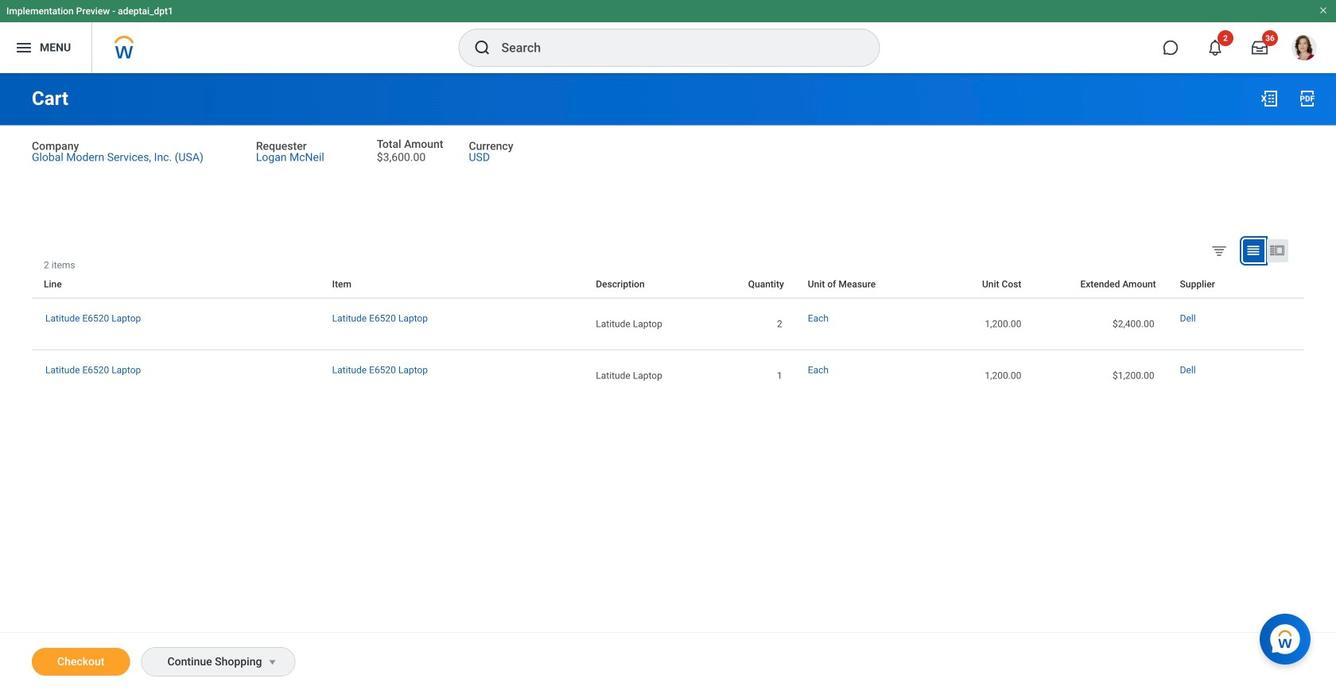 Task type: vqa. For each thing, say whether or not it's contained in the screenshot.
the caret down image at left bottom
yes



Task type: describe. For each thing, give the bounding box(es) containing it.
close environment banner image
[[1319, 6, 1328, 15]]

justify image
[[14, 38, 33, 57]]

view printable version (pdf) image
[[1298, 89, 1317, 108]]

caret down image
[[263, 656, 282, 669]]

select to filter grid data image
[[1210, 242, 1228, 259]]

search image
[[473, 38, 492, 57]]



Task type: locate. For each thing, give the bounding box(es) containing it.
toggle to grid view image
[[1245, 242, 1261, 258]]

notifications large image
[[1207, 40, 1223, 56]]

Toggle to Grid view radio
[[1243, 239, 1265, 262]]

inbox large image
[[1252, 40, 1268, 56]]

toggle to list detail view image
[[1269, 242, 1285, 258]]

export to excel image
[[1260, 89, 1279, 108]]

banner
[[0, 0, 1336, 73]]

toolbar
[[1292, 260, 1304, 271]]

Toggle to List Detail view radio
[[1267, 239, 1288, 262]]

profile logan mcneil image
[[1292, 35, 1317, 64]]

main content
[[0, 73, 1336, 690]]

option group
[[1207, 239, 1300, 266]]

Search Workday  search field
[[501, 30, 847, 65]]



